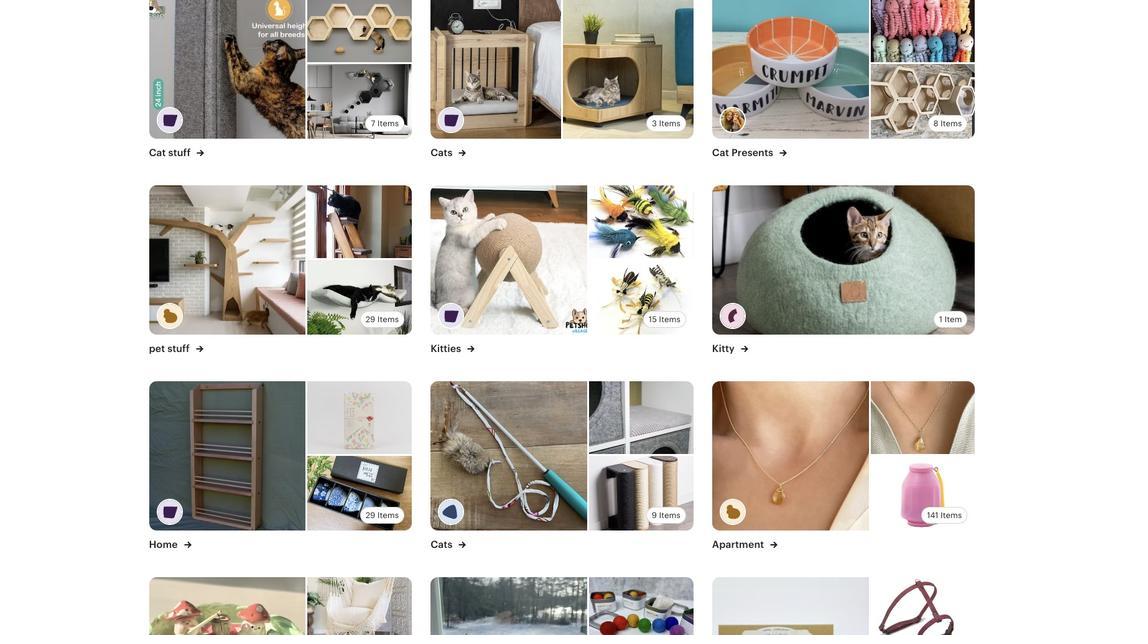 Task type: describe. For each thing, give the bounding box(es) containing it.
smoke buddy image
[[871, 456, 975, 531]]

small standing stained glass cat suncatcher ornament image
[[431, 577, 587, 635]]

cat presents
[[712, 147, 776, 159]]

3 items
[[652, 119, 681, 128]]

kitty
[[712, 343, 737, 355]]

items for wooden cat house naxos - wood / white / grey | indoor kitten house, elegant cat house, cat furniture, cute cat crate, cat home, cat box 'image'
[[659, 119, 681, 128]]

ikea kallax insert cat cushion bed, cat mat, modern cat furniture, pet gifts cat, rectangle cat cushion, cat lounger, cat pillow, gift image
[[589, 381, 694, 456]]

home link
[[149, 538, 191, 551]]

cat climbing wall tree house production plan walking step ladder furniture cnc comfortable cat home decoration cat zone custom furniture image
[[149, 186, 306, 335]]

cat scratcher, replacement cat post, cat scratching post, short cat tree, sisal cat scratcher, modern wall cat scratcher, cat post for wall image
[[589, 456, 694, 531]]

cat for cat stuff
[[149, 147, 166, 159]]

15 items
[[649, 315, 681, 324]]

29 for home
[[366, 511, 375, 520]]

slender honeysuckle wood slice cat toy image
[[712, 577, 869, 635]]

set of 8 items cat cave wall shelf modern wall décor cat furniture cat bed wooden shelf pet shelter house for kitty cat tree complex house image
[[308, 64, 412, 139]]

items for cat-fishing toy - interactive cat toy - pick the lure you want - retractable fishing pole toy image
[[659, 511, 681, 520]]

items for cat scratching ball toy, grinding paws toys, kitten sisal rope ball, cats scratcher wear-resistant, pet furniture, pet christmas gift image
[[659, 315, 681, 324]]

presents
[[732, 147, 773, 159]]

29 items for pet stuff
[[366, 315, 399, 324]]

kitties link
[[431, 342, 475, 355]]

9
[[652, 511, 657, 520]]

9 items
[[652, 511, 681, 520]]

raw citrine necklace, scorpio gifts, november birthstone necklace, balance necklace, good vibes necklace, harmony necklace, crystal necklace image
[[871, 381, 975, 456]]

cat flat from wowhelperco set of 7 cat houses modern furniture piece of art on wall floating cat house cat cozy places cat shelves for wall image
[[308, 0, 412, 64]]

1 item
[[939, 315, 962, 324]]

items for cat climbing wall tree house production plan walking step ladder furniture cnc comfortable cat home decoration cat zone custom furniture image
[[377, 315, 399, 324]]

kitties
[[431, 343, 464, 355]]

item
[[945, 315, 962, 324]]

cats link for 9 items
[[431, 538, 466, 551]]

8
[[934, 119, 939, 128]]

141 items
[[927, 511, 962, 520]]

cat scratching ball toy, grinding paws toys, kitten sisal rope ball, cats scratcher wear-resistant, pet furniture, pet christmas gift image
[[431, 186, 587, 335]]

141
[[927, 511, 939, 520]]

pet
[[149, 343, 165, 355]]

pet stuff
[[149, 343, 192, 355]]

cat presents link
[[712, 146, 787, 159]]

stuff for pet
[[167, 343, 190, 355]]

raw citrine necklace, scorpio gifts, november birthstone necklace, balance necklace, crystal necklace, good vibes necklace,stacking necklace image
[[712, 381, 869, 531]]

1
[[939, 315, 943, 324]]



Task type: vqa. For each thing, say whether or not it's contained in the screenshot.
bottom Cats
yes



Task type: locate. For each thing, give the bounding box(es) containing it.
cjas2 image
[[720, 107, 746, 133]]

wall corner cat scratcher post,cat toy, cat wall furniture, corner carpet wall scraper cats hanging cat scretching board image
[[149, 0, 306, 139]]

cat stuff
[[149, 147, 193, 159]]

1 vertical spatial cats
[[431, 539, 455, 551]]

wooden cat house kimolos - wood / grey, white | indoor kitten house, elegant cat house, cat furniture, cute cat crate, cat home, cat box image
[[563, 0, 694, 139]]

29
[[366, 315, 375, 324], [366, 511, 375, 520]]

1 vertical spatial stuff
[[167, 343, 190, 355]]

1 vertical spatial cats link
[[431, 538, 466, 551]]

items for raw citrine necklace, scorpio gifts, november birthstone necklace, balance necklace, crystal necklace, good vibes necklace,stacking necklace image
[[941, 511, 962, 520]]

29 items for home
[[366, 511, 399, 520]]

0 vertical spatial cats
[[431, 147, 455, 159]]

2 cats link from the top
[[431, 538, 466, 551]]

cats
[[431, 147, 455, 159], [431, 539, 455, 551]]

items for personalised pet bowls 'image'
[[941, 119, 962, 128]]

items for "wall corner cat scratcher post,cat toy, cat wall furniture, corner carpet wall scraper cats hanging cat scretching board" image
[[377, 119, 399, 128]]

29 items
[[366, 315, 399, 324], [366, 511, 399, 520]]

0 vertical spatial 29 items
[[366, 315, 399, 324]]

cats for 9 items
[[431, 539, 455, 551]]

0 vertical spatial 29
[[366, 315, 375, 324]]

cats link
[[431, 146, 466, 159], [431, 538, 466, 551]]

modern cat furniture, cat wall selves, unique cat bed, new cat gift, cat climb wall, light wood hexagon, cat shelf, cat tunnel, cat gym image
[[871, 64, 975, 139]]

1 29 items from the top
[[366, 315, 399, 324]]

mushroom frog clay jewelry dish cottagecore fairycore (hand made) image
[[149, 577, 306, 635]]

cat
[[149, 147, 166, 159], [712, 147, 729, 159]]

hammock chair, hanging chair, swing chair, indoor swing, macrame hanging chair, macrame swing chair, boho chair, hanging chair in bedroom image
[[308, 577, 412, 635]]

highly absorbent premium tenugui towel image
[[308, 381, 412, 456]]

cat ladder - 4 step pine, customizable | beautifully designed pet furniture | handcrafted high-quality ladder for cats | perfect window seat image
[[308, 186, 412, 260]]

cat stuff link
[[149, 146, 204, 159]]

grasshopper 3pk or 8pk - cat toy -by litterboy pets image
[[589, 260, 694, 335]]

catnip infused felted balls with recharging tin by simply b vermont image
[[589, 577, 694, 635]]

7 items
[[371, 119, 399, 128]]

1 cats from the top
[[431, 147, 455, 159]]

set of 5, japanese ceramic tea cups|authentic indigo-dyed handmade tea bowl gift set|floral pattern salad fruit bowl|ice cream bowls image
[[308, 456, 412, 531]]

1 horizontal spatial cat
[[712, 147, 729, 159]]

0 horizontal spatial cat
[[149, 147, 166, 159]]

3
[[652, 119, 657, 128]]

8 items
[[934, 119, 962, 128]]

2 cats from the top
[[431, 539, 455, 551]]

items for unfinished alder 4-shelf classic spice rack image
[[377, 511, 399, 520]]

1 29 from the top
[[366, 315, 375, 324]]

2 cat from the left
[[712, 147, 729, 159]]

1 cats link from the top
[[431, 146, 466, 159]]

apartment link
[[712, 538, 778, 551]]

0 vertical spatial cats link
[[431, 146, 466, 159]]

best aesthetic cat bed | natural organic merino felt wool | soft, wholesome, cute | #1 modern "cat corner" cave | handmade round style image
[[712, 186, 975, 335]]

stuff for cat
[[168, 147, 191, 159]]

cat harness, vegan cork, adjustable cork cord, escape proof, eco friendly cat harness, vegan cat harness, kitten harness, puppy harness image
[[871, 577, 975, 635]]

cat for cat presents
[[712, 147, 729, 159]]

cats for 3 items
[[431, 147, 455, 159]]

2 29 items from the top
[[366, 511, 399, 520]]

7
[[371, 119, 375, 128]]

stuff
[[168, 147, 191, 159], [167, 343, 190, 355]]

critter packs: "birds of a feather" - 6 great toys  great way to try toys image
[[589, 186, 694, 260]]

home
[[149, 539, 180, 551]]

unfinished alder 4-shelf classic spice rack image
[[149, 381, 306, 531]]

apartment
[[712, 539, 767, 551]]

stuff inside 'link'
[[167, 343, 190, 355]]

0 vertical spatial stuff
[[168, 147, 191, 159]]

items
[[377, 119, 399, 128], [659, 119, 681, 128], [941, 119, 962, 128], [377, 315, 399, 324], [659, 315, 681, 324], [377, 511, 399, 520], [659, 511, 681, 520], [941, 511, 962, 520]]

29 for pet stuff
[[366, 315, 375, 324]]

1 vertical spatial 29
[[366, 511, 375, 520]]

kitty link
[[712, 342, 748, 355]]

15
[[649, 315, 657, 324]]

1 cat from the left
[[149, 147, 166, 159]]

cats link for 3 items
[[431, 146, 466, 159]]

2 29 from the top
[[366, 511, 375, 520]]

1 vertical spatial 29 items
[[366, 511, 399, 520]]

cat furniture wall mounted floating bed with pillow for large cat, removable and washable cushion,premium quality da100 image
[[308, 260, 412, 335]]

wooden cat house naxos - wood / white / grey | indoor kitten house, elegant cat house, cat furniture, cute cat crate, cat home, cat box image
[[431, 0, 561, 139]]

crochet octopus for cats with catnip image
[[871, 0, 975, 64]]

pet stuff link
[[149, 342, 203, 355]]

cat-fishing toy - interactive cat toy - pick the lure you want - retractable fishing pole toy image
[[431, 381, 587, 531]]

personalised pet bowls image
[[712, 0, 869, 139]]



